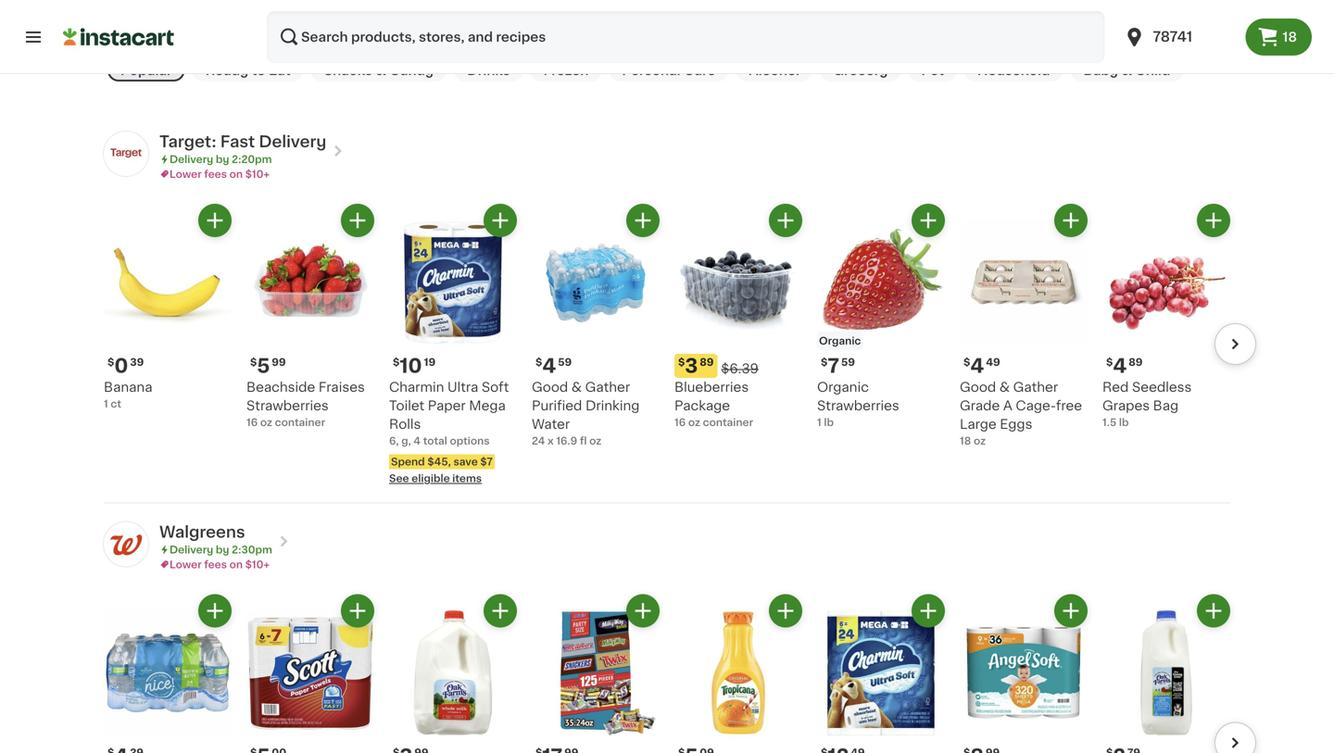 Task type: describe. For each thing, give the bounding box(es) containing it.
10
[[400, 356, 422, 376]]

fees for walgreens
[[204, 560, 227, 570]]

gather for a
[[1014, 381, 1059, 394]]

oz inside good & gather purified drinking water 24 x 16.9 fl oz
[[590, 436, 602, 446]]

item carousel region for target: fast delivery
[[78, 204, 1257, 495]]

$ 4 89
[[1107, 356, 1143, 376]]

target:
[[159, 134, 216, 150]]

lower fees on $10+ for target: fast delivery
[[170, 169, 270, 179]]

options
[[450, 436, 490, 446]]

x
[[548, 436, 554, 446]]

18 button
[[1246, 19, 1313, 56]]

5
[[257, 356, 270, 376]]

large
[[960, 418, 997, 431]]

59 for 7
[[842, 357, 855, 368]]

candy
[[390, 64, 434, 77]]

snacks
[[324, 64, 373, 77]]

blueberries
[[675, 381, 749, 394]]

eligible
[[412, 474, 450, 484]]

$ for $ 4 89
[[1107, 357, 1114, 368]]

popular link
[[108, 59, 185, 82]]

$ 10 19
[[393, 356, 436, 376]]

19
[[424, 357, 436, 368]]

charmin
[[389, 381, 444, 394]]

$10
[[104, 2, 132, 18]]

item carousel region for walgreens
[[78, 595, 1257, 754]]

99
[[272, 357, 286, 368]]

beachside fraises strawberries 16 oz container
[[247, 381, 365, 428]]

banana
[[104, 381, 152, 394]]

eat
[[269, 64, 291, 77]]

18 inside button
[[1283, 31, 1298, 44]]

4 inside charmin ultra soft toilet paper mega rolls 6, g, 4 total options
[[414, 436, 421, 446]]

delivery down target:
[[170, 154, 213, 165]]

baby & child
[[1084, 64, 1171, 77]]

16 inside the beachside fraises strawberries 16 oz container
[[247, 418, 258, 428]]

delivery up 2:20pm
[[259, 134, 327, 150]]

product group containing 10
[[389, 204, 517, 486]]

grapes
[[1103, 400, 1150, 412]]

rolls
[[389, 418, 421, 431]]

$7
[[481, 457, 493, 467]]

2:20pm
[[232, 154, 272, 165]]

lower fees on $10+ for walgreens
[[170, 560, 270, 570]]

grade
[[960, 400, 1000, 412]]

$ for $ 7 59
[[821, 357, 828, 368]]

grocery link
[[820, 59, 901, 82]]

toilet
[[389, 400, 425, 412]]

89 for 3
[[700, 357, 714, 368]]

4 for good & gather grade a cage-free large eggs
[[971, 356, 985, 376]]

$ for $ 5 99
[[250, 357, 257, 368]]

49
[[986, 357, 1001, 368]]

Search field
[[267, 11, 1105, 63]]

a
[[1004, 400, 1013, 412]]

$6.39
[[722, 362, 759, 375]]

1.5
[[1103, 418, 1117, 428]]

purified
[[532, 400, 582, 412]]

drinks link
[[454, 59, 523, 82]]

charmin ultra soft toilet paper mega rolls 6, g, 4 total options
[[389, 381, 509, 446]]

lower for target: fast delivery
[[170, 169, 202, 179]]

items
[[453, 474, 482, 484]]

good & gather grade a cage-free large eggs 18 oz
[[960, 381, 1083, 446]]

2 strawberries from the left
[[818, 400, 900, 412]]

good for good & gather purified drinking water
[[532, 381, 568, 394]]

$ 5 99
[[250, 356, 286, 376]]

eggs
[[1000, 418, 1033, 431]]

product group containing 7
[[818, 204, 945, 430]]

oz inside $ 3 89 $6.39 blueberries package 16 oz container
[[689, 418, 701, 428]]

alcohol link
[[736, 59, 813, 82]]

good for good & gather grade a cage-free large eggs
[[960, 381, 997, 394]]

good & gather purified drinking water 24 x 16.9 fl oz
[[532, 381, 640, 446]]

save
[[454, 457, 478, 467]]

•
[[216, 2, 222, 18]]

oz inside good & gather grade a cage-free large eggs 18 oz
[[974, 436, 986, 446]]

18 inside good & gather grade a cage-free large eggs 18 oz
[[960, 436, 972, 446]]

red seedless grapes bag 1.5 lb
[[1103, 381, 1192, 428]]

gather for drinking
[[585, 381, 630, 394]]

2:30pm
[[232, 545, 272, 555]]

snacks & candy
[[324, 64, 434, 77]]

16 inside $ 3 89 $6.39 blueberries package 16 oz container
[[675, 418, 686, 428]]

78741 button
[[1124, 11, 1235, 63]]

$3.89 original price: $6.39 element
[[675, 354, 803, 378]]

$ for $ 3 89 $6.39 blueberries package 16 oz container
[[679, 357, 685, 368]]

by for target: fast delivery
[[216, 154, 229, 165]]

4 for red seedless grapes bag
[[1114, 356, 1127, 376]]

1 inside organic strawberries 1 lb
[[818, 418, 822, 428]]

free
[[1057, 400, 1083, 412]]

lower for walgreens
[[170, 560, 202, 570]]

baby & child link
[[1071, 59, 1184, 82]]

0
[[114, 356, 128, 376]]

on for target: fast delivery
[[230, 169, 243, 179]]

spend $45, save $7 see eligible items
[[389, 457, 493, 484]]

& for baby & child
[[1122, 64, 1133, 77]]

water
[[532, 418, 570, 431]]

banana 1 ct
[[104, 381, 152, 409]]

baby
[[1084, 64, 1119, 77]]

89 for 4
[[1129, 357, 1143, 368]]

personal
[[622, 64, 681, 77]]

strawberries inside the beachside fraises strawberries 16 oz container
[[247, 400, 329, 412]]

to
[[252, 64, 266, 77]]

grocery
[[833, 64, 888, 77]]

delivery by 2:30pm
[[170, 545, 272, 555]]

product group containing 3
[[675, 204, 803, 430]]

ready
[[205, 64, 249, 77]]

ready to eat link
[[193, 59, 304, 82]]

frozen link
[[531, 59, 602, 82]]

care
[[684, 64, 716, 77]]

snacks & candy link
[[311, 59, 447, 82]]

instacart logo image
[[63, 26, 174, 48]]

ready to eat
[[205, 64, 291, 77]]

paper
[[428, 400, 466, 412]]

39
[[130, 357, 144, 368]]



Task type: vqa. For each thing, say whether or not it's contained in the screenshot.


Task type: locate. For each thing, give the bounding box(es) containing it.
89 right 3
[[700, 357, 714, 368]]

$10 minimum • fast delivery
[[104, 2, 332, 18]]

drinking
[[586, 400, 640, 412]]

$ for $ 4 49
[[964, 357, 971, 368]]

minimum
[[136, 2, 212, 18]]

organic strawberries 1 lb
[[818, 381, 900, 428]]

1 strawberries from the left
[[247, 400, 329, 412]]

4 left '49'
[[971, 356, 985, 376]]

2 59 from the left
[[842, 357, 855, 368]]

1 on from the top
[[230, 169, 243, 179]]

$ left 39
[[108, 357, 114, 368]]

0 vertical spatial 1
[[104, 399, 108, 409]]

on for walgreens
[[230, 560, 243, 570]]

spend
[[391, 457, 425, 467]]

0 horizontal spatial 18
[[960, 436, 972, 446]]

on down delivery by 2:20pm
[[230, 169, 243, 179]]

add image
[[632, 209, 655, 232], [346, 600, 369, 623], [632, 600, 655, 623], [774, 600, 798, 623], [917, 600, 940, 623]]

container inside $ 3 89 $6.39 blueberries package 16 oz container
[[703, 418, 754, 428]]

1 horizontal spatial strawberries
[[818, 400, 900, 412]]

gather up drinking
[[585, 381, 630, 394]]

gather inside good & gather grade a cage-free large eggs 18 oz
[[1014, 381, 1059, 394]]

2 container from the left
[[703, 418, 754, 428]]

$ inside $ 4 49
[[964, 357, 971, 368]]

1 lower from the top
[[170, 169, 202, 179]]

1 vertical spatial fast
[[220, 134, 255, 150]]

$ left "99" on the top of page
[[250, 357, 257, 368]]

0 vertical spatial fast
[[226, 2, 261, 18]]

lb down 7
[[824, 418, 834, 428]]

1 horizontal spatial 59
[[842, 357, 855, 368]]

7
[[828, 356, 840, 376]]

& up a
[[1000, 381, 1010, 394]]

1 item carousel region from the top
[[78, 204, 1257, 495]]

delivery up eat
[[265, 2, 332, 18]]

strawberries down $ 7 59
[[818, 400, 900, 412]]

1 inside banana 1 ct
[[104, 399, 108, 409]]

good inside good & gather grade a cage-free large eggs 18 oz
[[960, 381, 997, 394]]

1 horizontal spatial container
[[703, 418, 754, 428]]

$10+ for walgreens
[[245, 560, 270, 570]]

1 vertical spatial 18
[[960, 436, 972, 446]]

$ inside $ 4 89
[[1107, 357, 1114, 368]]

total
[[423, 436, 448, 446]]

g,
[[402, 436, 411, 446]]

1 fees from the top
[[204, 169, 227, 179]]

fl
[[580, 436, 587, 446]]

container down package
[[703, 418, 754, 428]]

fees
[[204, 169, 227, 179], [204, 560, 227, 570]]

$45,
[[428, 457, 451, 467]]

product group
[[104, 204, 232, 412], [247, 204, 374, 430], [389, 204, 517, 486], [532, 204, 660, 449], [675, 204, 803, 430], [818, 204, 945, 430], [960, 204, 1088, 449], [1103, 204, 1231, 430], [104, 595, 232, 754], [247, 595, 374, 754], [389, 595, 517, 754], [532, 595, 660, 754], [675, 595, 803, 754], [818, 595, 945, 754], [960, 595, 1088, 754], [1103, 595, 1231, 754]]

1 89 from the left
[[700, 357, 714, 368]]

3 $ from the left
[[393, 357, 400, 368]]

delivery down walgreens at the bottom left of page
[[170, 545, 213, 555]]

$ inside $ 7 59
[[821, 357, 828, 368]]

on down delivery by 2:30pm
[[230, 560, 243, 570]]

fraises
[[319, 381, 365, 394]]

1 horizontal spatial gather
[[1014, 381, 1059, 394]]

1 down $ 7 59
[[818, 418, 822, 428]]

1 horizontal spatial 16
[[675, 418, 686, 428]]

lower fees on $10+
[[170, 169, 270, 179], [170, 560, 270, 570]]

0 vertical spatial $10+
[[245, 169, 270, 179]]

1 lower fees on $10+ from the top
[[170, 169, 270, 179]]

0 horizontal spatial strawberries
[[247, 400, 329, 412]]

by
[[216, 154, 229, 165], [216, 545, 229, 555]]

2 good from the left
[[960, 381, 997, 394]]

0 horizontal spatial 16
[[247, 418, 258, 428]]

1 vertical spatial item carousel region
[[78, 595, 1257, 754]]

walgreens
[[159, 525, 245, 540]]

& left candy on the top of page
[[376, 64, 387, 77]]

2 on from the top
[[230, 560, 243, 570]]

59 inside $ 4 59
[[558, 357, 572, 368]]

2 gather from the left
[[1014, 381, 1059, 394]]

1 vertical spatial lower fees on $10+
[[170, 560, 270, 570]]

ct
[[111, 399, 121, 409]]

&
[[376, 64, 387, 77], [1122, 64, 1133, 77], [572, 381, 582, 394], [1000, 381, 1010, 394]]

$ inside $ 4 59
[[536, 357, 543, 368]]

oz down package
[[689, 418, 701, 428]]

fees for target: fast delivery
[[204, 169, 227, 179]]

item carousel region
[[78, 204, 1257, 495], [78, 595, 1257, 754]]

16 down package
[[675, 418, 686, 428]]

lower down target:
[[170, 169, 202, 179]]

1 horizontal spatial good
[[960, 381, 997, 394]]

item carousel region containing 0
[[78, 204, 1257, 495]]

6 $ from the left
[[821, 357, 828, 368]]

organic for organic strawberries 1 lb
[[818, 381, 869, 394]]

1 good from the left
[[532, 381, 568, 394]]

$ 4 49
[[964, 356, 1001, 376]]

organic
[[819, 336, 862, 346], [818, 381, 869, 394]]

drinks
[[467, 64, 510, 77]]

3
[[685, 356, 698, 376]]

0 horizontal spatial 1
[[104, 399, 108, 409]]

lower
[[170, 169, 202, 179], [170, 560, 202, 570]]

$ 4 59
[[536, 356, 572, 376]]

organic for organic
[[819, 336, 862, 346]]

4 for good & gather purified drinking water
[[543, 356, 556, 376]]

2 by from the top
[[216, 545, 229, 555]]

1 gather from the left
[[585, 381, 630, 394]]

frozen
[[544, 64, 589, 77]]

on
[[230, 169, 243, 179], [230, 560, 243, 570]]

1 left ct at the bottom of page
[[104, 399, 108, 409]]

container inside the beachside fraises strawberries 16 oz container
[[275, 418, 325, 428]]

0 horizontal spatial lb
[[824, 418, 834, 428]]

walgreens image
[[104, 522, 148, 567]]

$ inside $ 0 39
[[108, 357, 114, 368]]

product group containing 5
[[247, 204, 374, 430]]

0 vertical spatial by
[[216, 154, 229, 165]]

0 vertical spatial lower
[[170, 169, 202, 179]]

2 $10+ from the top
[[245, 560, 270, 570]]

1 16 from the left
[[247, 418, 258, 428]]

0 vertical spatial fees
[[204, 169, 227, 179]]

personal care link
[[609, 59, 729, 82]]

package
[[675, 400, 730, 412]]

$ up red at the right
[[1107, 357, 1114, 368]]

1 container from the left
[[275, 418, 325, 428]]

4 up red at the right
[[1114, 356, 1127, 376]]

lb inside red seedless grapes bag 1.5 lb
[[1120, 418, 1129, 428]]

4
[[543, 356, 556, 376], [971, 356, 985, 376], [1114, 356, 1127, 376], [414, 436, 421, 446]]

89 up red at the right
[[1129, 357, 1143, 368]]

2 lb from the left
[[1120, 418, 1129, 428]]

& inside good & gather purified drinking water 24 x 16.9 fl oz
[[572, 381, 582, 394]]

$10+ down 2:30pm on the left of the page
[[245, 560, 270, 570]]

lower fees on $10+ down delivery by 2:30pm
[[170, 560, 270, 570]]

$ inside $ 5 99
[[250, 357, 257, 368]]

household link
[[965, 59, 1064, 82]]

$ inside $ 3 89 $6.39 blueberries package 16 oz container
[[679, 357, 685, 368]]

2 item carousel region from the top
[[78, 595, 1257, 754]]

fast up 2:20pm
[[220, 134, 255, 150]]

fees down delivery by 2:20pm
[[204, 169, 227, 179]]

seedless
[[1133, 381, 1192, 394]]

red
[[1103, 381, 1129, 394]]

delivery by 2:20pm
[[170, 154, 272, 165]]

cage-
[[1016, 400, 1057, 412]]

ultra
[[448, 381, 479, 394]]

household
[[978, 64, 1051, 77]]

0 horizontal spatial 89
[[700, 357, 714, 368]]

fees down delivery by 2:30pm
[[204, 560, 227, 570]]

1 59 from the left
[[558, 357, 572, 368]]

1 vertical spatial organic
[[818, 381, 869, 394]]

6,
[[389, 436, 399, 446]]

1 by from the top
[[216, 154, 229, 165]]

4 up purified
[[543, 356, 556, 376]]

good up purified
[[532, 381, 568, 394]]

8 $ from the left
[[1107, 357, 1114, 368]]

4 $ from the left
[[536, 357, 543, 368]]

59 for 4
[[558, 357, 572, 368]]

24
[[532, 436, 545, 446]]

2 lower fees on $10+ from the top
[[170, 560, 270, 570]]

container
[[275, 418, 325, 428], [703, 418, 754, 428]]

2 $ from the left
[[250, 357, 257, 368]]

$ left '49'
[[964, 357, 971, 368]]

1 vertical spatial by
[[216, 545, 229, 555]]

1 lb from the left
[[824, 418, 834, 428]]

lower fees on $10+ down delivery by 2:20pm
[[170, 169, 270, 179]]

1 horizontal spatial 18
[[1283, 31, 1298, 44]]

oz right fl
[[590, 436, 602, 446]]

2 89 from the left
[[1129, 357, 1143, 368]]

personal care
[[622, 64, 716, 77]]

0 horizontal spatial 59
[[558, 357, 572, 368]]

0 vertical spatial on
[[230, 169, 243, 179]]

by down target: fast delivery at the left of the page
[[216, 154, 229, 165]]

1 vertical spatial on
[[230, 560, 243, 570]]

$ up blueberries
[[679, 357, 685, 368]]

0 horizontal spatial gather
[[585, 381, 630, 394]]

& for good & gather grade a cage-free large eggs 18 oz
[[1000, 381, 1010, 394]]

1 horizontal spatial lb
[[1120, 418, 1129, 428]]

pet
[[922, 64, 944, 77]]

1 horizontal spatial 1
[[818, 418, 822, 428]]

gather
[[585, 381, 630, 394], [1014, 381, 1059, 394]]

beachside
[[247, 381, 315, 394]]

add image
[[203, 209, 227, 232], [346, 209, 369, 232], [489, 209, 512, 232], [774, 209, 798, 232], [917, 209, 940, 232], [1060, 209, 1083, 232], [1203, 209, 1226, 232], [203, 600, 227, 623], [489, 600, 512, 623], [1060, 600, 1083, 623], [1203, 600, 1226, 623]]

by down walgreens at the bottom left of page
[[216, 545, 229, 555]]

good inside good & gather purified drinking water 24 x 16.9 fl oz
[[532, 381, 568, 394]]

1 vertical spatial 1
[[818, 418, 822, 428]]

pet link
[[909, 59, 957, 82]]

$ for $ 10 19
[[393, 357, 400, 368]]

1 $10+ from the top
[[245, 169, 270, 179]]

oz down beachside
[[260, 418, 272, 428]]

1 vertical spatial fees
[[204, 560, 227, 570]]

$10+ for target: fast delivery
[[245, 169, 270, 179]]

oz
[[260, 418, 272, 428], [689, 418, 701, 428], [590, 436, 602, 446], [974, 436, 986, 446]]

$ up 'charmin'
[[393, 357, 400, 368]]

89
[[700, 357, 714, 368], [1129, 357, 1143, 368]]

1 vertical spatial lower
[[170, 560, 202, 570]]

$ 3 89 $6.39 blueberries package 16 oz container
[[675, 356, 759, 428]]

bag
[[1154, 400, 1179, 412]]

popular
[[121, 64, 172, 77]]

89 inside $ 4 89
[[1129, 357, 1143, 368]]

1 vertical spatial $10+
[[245, 560, 270, 570]]

gather inside good & gather purified drinking water 24 x 16.9 fl oz
[[585, 381, 630, 394]]

2 lower from the top
[[170, 560, 202, 570]]

59 inside $ 7 59
[[842, 357, 855, 368]]

lower down walgreens at the bottom left of page
[[170, 560, 202, 570]]

5 $ from the left
[[679, 357, 685, 368]]

strawberries down beachside
[[247, 400, 329, 412]]

$10+ down 2:20pm
[[245, 169, 270, 179]]

alcohol
[[749, 64, 800, 77]]

$ up purified
[[536, 357, 543, 368]]

1 $ from the left
[[108, 357, 114, 368]]

59 up purified
[[558, 357, 572, 368]]

fast right •
[[226, 2, 261, 18]]

0 vertical spatial lower fees on $10+
[[170, 169, 270, 179]]

$ for $ 0 39
[[108, 357, 114, 368]]

2 fees from the top
[[204, 560, 227, 570]]

0 horizontal spatial container
[[275, 418, 325, 428]]

0 vertical spatial organic
[[819, 336, 862, 346]]

& for good & gather purified drinking water 24 x 16.9 fl oz
[[572, 381, 582, 394]]

& for snacks & candy
[[376, 64, 387, 77]]

18
[[1283, 31, 1298, 44], [960, 436, 972, 446]]

target: fast delivery image
[[104, 132, 148, 176]]

by for walgreens
[[216, 545, 229, 555]]

0 horizontal spatial good
[[532, 381, 568, 394]]

lb inside organic strawberries 1 lb
[[824, 418, 834, 428]]

container down beachside
[[275, 418, 325, 428]]

89 inside $ 3 89 $6.39 blueberries package 16 oz container
[[700, 357, 714, 368]]

$ inside $ 10 19
[[393, 357, 400, 368]]

organic up $ 7 59
[[819, 336, 862, 346]]

& right baby in the right top of the page
[[1122, 64, 1133, 77]]

lb right 1.5
[[1120, 418, 1129, 428]]

product group containing 0
[[104, 204, 232, 412]]

59
[[558, 357, 572, 368], [842, 357, 855, 368]]

gather up the "cage-"
[[1014, 381, 1059, 394]]

$ 0 39
[[108, 356, 144, 376]]

& inside good & gather grade a cage-free large eggs 18 oz
[[1000, 381, 1010, 394]]

good
[[532, 381, 568, 394], [960, 381, 997, 394]]

78741
[[1153, 30, 1193, 44]]

59 right 7
[[842, 357, 855, 368]]

0 vertical spatial item carousel region
[[78, 204, 1257, 495]]

4 right 'g,'
[[414, 436, 421, 446]]

oz inside the beachside fraises strawberries 16 oz container
[[260, 418, 272, 428]]

good up the grade
[[960, 381, 997, 394]]

$ for $ 4 59
[[536, 357, 543, 368]]

& up purified
[[572, 381, 582, 394]]

$
[[108, 357, 114, 368], [250, 357, 257, 368], [393, 357, 400, 368], [536, 357, 543, 368], [679, 357, 685, 368], [821, 357, 828, 368], [964, 357, 971, 368], [1107, 357, 1114, 368]]

16 down beachside
[[247, 418, 258, 428]]

$ up organic strawberries 1 lb
[[821, 357, 828, 368]]

lb
[[824, 418, 834, 428], [1120, 418, 1129, 428]]

None search field
[[267, 11, 1105, 63]]

$ 7 59
[[821, 356, 855, 376]]

oz down the large
[[974, 436, 986, 446]]

child
[[1136, 64, 1171, 77]]

mega
[[469, 400, 506, 412]]

organic down $ 7 59
[[818, 381, 869, 394]]

7 $ from the left
[[964, 357, 971, 368]]

organic inside organic strawberries 1 lb
[[818, 381, 869, 394]]

1 horizontal spatial 89
[[1129, 357, 1143, 368]]

$10+
[[245, 169, 270, 179], [245, 560, 270, 570]]

78741 button
[[1113, 11, 1246, 63]]

2 16 from the left
[[675, 418, 686, 428]]

0 vertical spatial 18
[[1283, 31, 1298, 44]]



